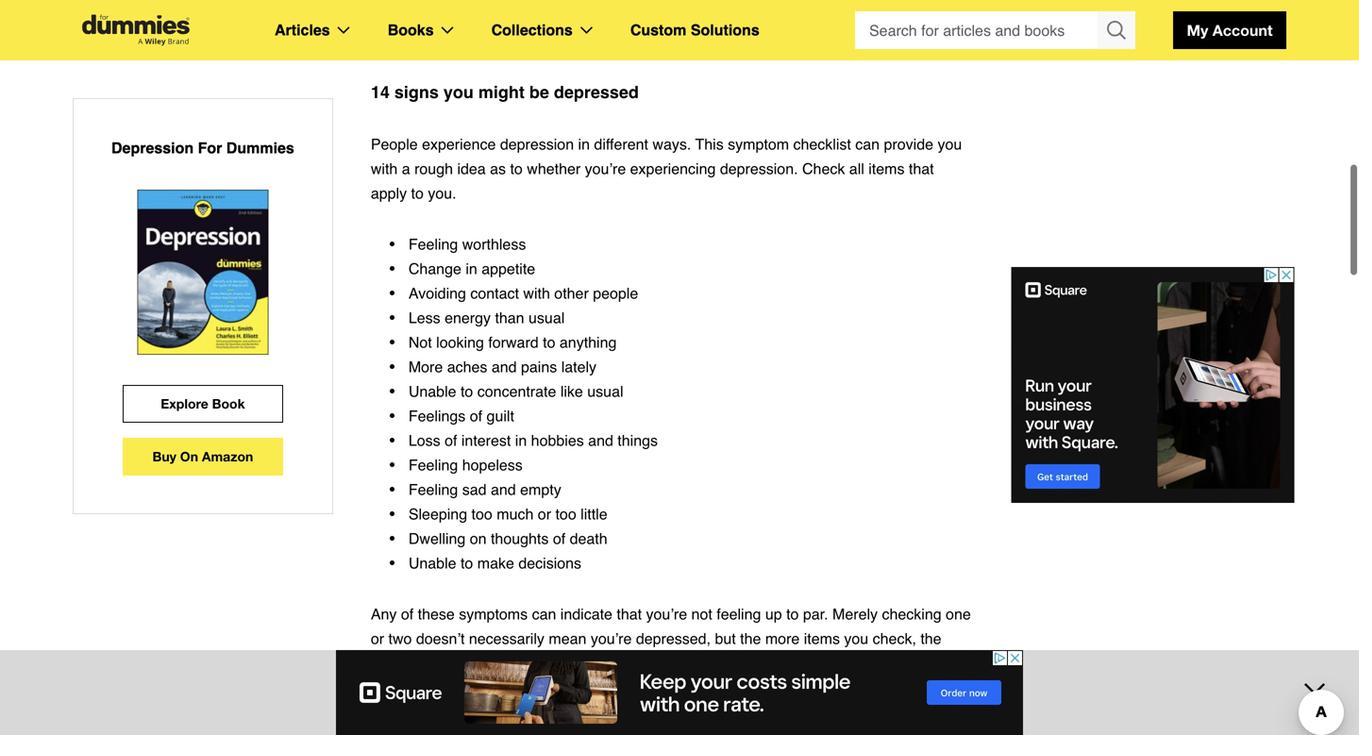 Task type: vqa. For each thing, say whether or not it's contained in the screenshot.
the symptom
yes



Task type: locate. For each thing, give the bounding box(es) containing it.
and down hopeless
[[491, 481, 516, 499]]

1 horizontal spatial depression.
[[720, 160, 798, 178]]

greater
[[371, 655, 419, 672]]

not
[[692, 606, 713, 623]]

1 horizontal spatial with
[[523, 285, 550, 302]]

you're
[[585, 160, 626, 178], [646, 606, 687, 623], [591, 630, 632, 648]]

with left a
[[371, 160, 398, 178]]

of left guilt
[[470, 407, 483, 425]]

hopeless
[[462, 456, 523, 474]]

in right the interest
[[515, 432, 527, 449]]

but
[[715, 630, 736, 648]]

items down "par."
[[804, 630, 840, 648]]

1 horizontal spatial the
[[740, 630, 761, 648]]

1 vertical spatial that
[[617, 606, 642, 623]]

my account link
[[1174, 11, 1287, 49]]

1 feeling from the top
[[409, 236, 458, 253]]

1 horizontal spatial in
[[515, 432, 527, 449]]

you're down indicate
[[591, 630, 632, 648]]

1 vertical spatial with
[[523, 285, 550, 302]]

book
[[212, 396, 245, 412]]

unable
[[409, 383, 457, 400], [409, 555, 457, 572]]

loss
[[409, 432, 441, 449]]

solutions
[[691, 21, 760, 39]]

2 vertical spatial in
[[515, 432, 527, 449]]

3 feeling from the top
[[409, 481, 458, 499]]

my account
[[1187, 21, 1273, 39]]

0 horizontal spatial usual
[[529, 309, 565, 327]]

1 horizontal spatial you
[[844, 630, 869, 648]]

you down merely
[[844, 630, 869, 648]]

mean
[[549, 630, 587, 648]]

in down worthless
[[466, 260, 478, 278]]

rough
[[415, 160, 453, 178]]

unable up feelings
[[409, 383, 457, 400]]

or left 'two'
[[371, 630, 384, 648]]

you're down 'different'
[[585, 160, 626, 178]]

interest
[[462, 432, 511, 449]]

in for change
[[466, 260, 478, 278]]

for
[[198, 139, 222, 157]]

depression for dummies
[[111, 139, 294, 157]]

1 vertical spatial you
[[938, 135, 962, 153]]

to down 'on'
[[461, 555, 473, 572]]

items right all
[[869, 160, 905, 178]]

with
[[371, 160, 398, 178], [523, 285, 550, 302]]

0 horizontal spatial in
[[466, 260, 478, 278]]

1 horizontal spatial can
[[856, 135, 880, 153]]

too left little
[[556, 506, 577, 523]]

depression. inside people experience depression in different ways. this symptom checklist can provide you with a rough idea as to whether you're experiencing depression. check all items that apply to you.
[[720, 160, 798, 178]]

merely
[[833, 606, 878, 623]]

items
[[869, 160, 905, 178], [804, 630, 840, 648]]

1 horizontal spatial too
[[556, 506, 577, 523]]

in
[[578, 135, 590, 153], [466, 260, 478, 278], [515, 432, 527, 449]]

you.
[[428, 185, 457, 202]]

that right indicate
[[617, 606, 642, 623]]

group
[[855, 11, 1136, 49]]

appetite
[[482, 260, 535, 278]]

too up 'on'
[[472, 506, 493, 523]]

feeling down loss
[[409, 456, 458, 474]]

feeling up change on the top left of the page
[[409, 236, 458, 253]]

contact
[[471, 285, 519, 302]]

depression. inside any of these symptoms can indicate that you're not feeling up to par. merely checking one or two doesn't necessarily mean you're depressed, but the more items you check, the greater the concern of possible depression.
[[583, 655, 661, 672]]

on
[[470, 530, 487, 548]]

feeling worthless change in appetite avoiding contact with other people less energy than usual not looking forward to anything more aches and pains lately unable to concentrate like usual feelings of guilt loss of interest in hobbies and things feeling hopeless feeling sad and empty sleeping too much or too little dwelling on thoughts of death unable to make decisions
[[409, 236, 658, 572]]

depression
[[111, 139, 194, 157]]

of right loss
[[445, 432, 457, 449]]

and
[[492, 358, 517, 376], [588, 432, 614, 449], [491, 481, 516, 499]]

1 horizontal spatial that
[[909, 160, 934, 178]]

1 vertical spatial and
[[588, 432, 614, 449]]

to inside any of these symptoms can indicate that you're not feeling up to par. merely checking one or two doesn't necessarily mean you're depressed, but the more items you check, the greater the concern of possible depression.
[[787, 606, 799, 623]]

and down forward
[[492, 358, 517, 376]]

0 horizontal spatial with
[[371, 160, 398, 178]]

0 vertical spatial items
[[869, 160, 905, 178]]

0 vertical spatial can
[[856, 135, 880, 153]]

0 horizontal spatial you
[[444, 83, 474, 102]]

you right provide
[[938, 135, 962, 153]]

can
[[856, 135, 880, 153], [532, 606, 556, 623]]

0 horizontal spatial that
[[617, 606, 642, 623]]

can up all
[[856, 135, 880, 153]]

2 horizontal spatial you
[[938, 135, 962, 153]]

0 horizontal spatial too
[[472, 506, 493, 523]]

1 horizontal spatial or
[[538, 506, 551, 523]]

the down checking
[[921, 630, 942, 648]]

or down empty
[[538, 506, 551, 523]]

0 vertical spatial unable
[[409, 383, 457, 400]]

feeling up sleeping
[[409, 481, 458, 499]]

much
[[497, 506, 534, 523]]

check
[[803, 160, 845, 178]]

and left things
[[588, 432, 614, 449]]

0 vertical spatial depression.
[[720, 160, 798, 178]]

or inside feeling worthless change in appetite avoiding contact with other people less energy than usual not looking forward to anything more aches and pains lately unable to concentrate like usual feelings of guilt loss of interest in hobbies and things feeling hopeless feeling sad and empty sleeping too much or too little dwelling on thoughts of death unable to make decisions
[[538, 506, 551, 523]]

0 horizontal spatial the
[[423, 655, 444, 672]]

to right the up
[[787, 606, 799, 623]]

my
[[1187, 21, 1209, 39]]

idea
[[457, 160, 486, 178]]

articles
[[275, 21, 330, 39]]

0 vertical spatial in
[[578, 135, 590, 153]]

open article categories image
[[338, 26, 350, 34]]

hobbies
[[531, 432, 584, 449]]

2 unable from the top
[[409, 555, 457, 572]]

in for depression
[[578, 135, 590, 153]]

0 vertical spatial you
[[444, 83, 474, 102]]

depression. down depressed,
[[583, 655, 661, 672]]

2 horizontal spatial in
[[578, 135, 590, 153]]

2 vertical spatial you
[[844, 630, 869, 648]]

2 vertical spatial feeling
[[409, 481, 458, 499]]

1 vertical spatial unable
[[409, 555, 457, 572]]

the down doesn't
[[423, 655, 444, 672]]

doesn't
[[416, 630, 465, 648]]

to left 'you.'
[[411, 185, 424, 202]]

0 vertical spatial that
[[909, 160, 934, 178]]

0 horizontal spatial can
[[532, 606, 556, 623]]

1 vertical spatial in
[[466, 260, 478, 278]]

to right as
[[510, 160, 523, 178]]

1 horizontal spatial items
[[869, 160, 905, 178]]

the
[[740, 630, 761, 648], [921, 630, 942, 648], [423, 655, 444, 672]]

0 vertical spatial feeling
[[409, 236, 458, 253]]

or
[[538, 506, 551, 523], [371, 630, 384, 648]]

1 vertical spatial can
[[532, 606, 556, 623]]

open book categories image
[[441, 26, 454, 34]]

1 vertical spatial usual
[[588, 383, 624, 400]]

empty
[[520, 481, 561, 499]]

depressed,
[[636, 630, 711, 648]]

necessarily
[[469, 630, 545, 648]]

0 vertical spatial you're
[[585, 160, 626, 178]]

1 vertical spatial or
[[371, 630, 384, 648]]

dummies
[[226, 139, 294, 157]]

0 horizontal spatial items
[[804, 630, 840, 648]]

2 vertical spatial you're
[[591, 630, 632, 648]]

0 horizontal spatial depression.
[[583, 655, 661, 672]]

depression. down symptom
[[720, 160, 798, 178]]

up
[[766, 606, 782, 623]]

in left 'different'
[[578, 135, 590, 153]]

items inside people experience depression in different ways. this symptom checklist can provide you with a rough idea as to whether you're experiencing depression. check all items that apply to you.
[[869, 160, 905, 178]]

0 horizontal spatial or
[[371, 630, 384, 648]]

anything
[[560, 334, 617, 351]]

book image image
[[137, 190, 269, 355]]

usual right like at the left of the page
[[588, 383, 624, 400]]

advertisement element
[[1012, 267, 1295, 503], [336, 651, 1023, 735]]

0 vertical spatial and
[[492, 358, 517, 376]]

usual
[[529, 309, 565, 327], [588, 383, 624, 400]]

0 vertical spatial or
[[538, 506, 551, 523]]

with left other
[[523, 285, 550, 302]]

to
[[510, 160, 523, 178], [411, 185, 424, 202], [543, 334, 556, 351], [461, 383, 473, 400], [461, 555, 473, 572], [787, 606, 799, 623]]

the right but
[[740, 630, 761, 648]]

unable down dwelling
[[409, 555, 457, 572]]

you right signs in the left of the page
[[444, 83, 474, 102]]

you inside people experience depression in different ways. this symptom checklist can provide you with a rough idea as to whether you're experiencing depression. check all items that apply to you.
[[938, 135, 962, 153]]

items inside any of these symptoms can indicate that you're not feeling up to par. merely checking one or two doesn't necessarily mean you're depressed, but the more items you check, the greater the concern of possible depression.
[[804, 630, 840, 648]]

you're up depressed,
[[646, 606, 687, 623]]

concentrate
[[478, 383, 556, 400]]

of
[[470, 407, 483, 425], [445, 432, 457, 449], [553, 530, 566, 548], [401, 606, 414, 623], [506, 655, 519, 672]]

in inside people experience depression in different ways. this symptom checklist can provide you with a rough idea as to whether you're experiencing depression. check all items that apply to you.
[[578, 135, 590, 153]]

all
[[850, 160, 865, 178]]

collections
[[492, 21, 573, 39]]

forward
[[488, 334, 539, 351]]

1 vertical spatial items
[[804, 630, 840, 648]]

two
[[389, 630, 412, 648]]

can up mean
[[532, 606, 556, 623]]

feelings
[[409, 407, 466, 425]]

1 vertical spatial depression.
[[583, 655, 661, 672]]

0 vertical spatial with
[[371, 160, 398, 178]]

more
[[766, 630, 800, 648]]

that down provide
[[909, 160, 934, 178]]

custom solutions link
[[631, 18, 760, 42]]

2 vertical spatial and
[[491, 481, 516, 499]]

signs
[[395, 83, 439, 102]]

usual down other
[[529, 309, 565, 327]]

1 vertical spatial advertisement element
[[336, 651, 1023, 735]]

2 too from the left
[[556, 506, 577, 523]]

1 vertical spatial feeling
[[409, 456, 458, 474]]

depression.
[[720, 160, 798, 178], [583, 655, 661, 672]]



Task type: describe. For each thing, give the bounding box(es) containing it.
of down necessarily
[[506, 655, 519, 672]]

1 too from the left
[[472, 506, 493, 523]]

can inside any of these symptoms can indicate that you're not feeling up to par. merely checking one or two doesn't necessarily mean you're depressed, but the more items you check, the greater the concern of possible depression.
[[532, 606, 556, 623]]

experiencing
[[630, 160, 716, 178]]

less
[[409, 309, 441, 327]]

decisions
[[519, 555, 582, 572]]

of right the any
[[401, 606, 414, 623]]

2 feeling from the top
[[409, 456, 458, 474]]

not
[[409, 334, 432, 351]]

2 horizontal spatial the
[[921, 630, 942, 648]]

open collections list image
[[580, 26, 593, 34]]

make
[[478, 555, 514, 572]]

to down aches
[[461, 383, 473, 400]]

checklist
[[794, 135, 851, 153]]

0 vertical spatial advertisement element
[[1012, 267, 1295, 503]]

any
[[371, 606, 397, 623]]

custom solutions
[[631, 21, 760, 39]]

whether
[[527, 160, 581, 178]]

any of these symptoms can indicate that you're not feeling up to par. merely checking one or two doesn't necessarily mean you're depressed, but the more items you check, the greater the concern of possible depression.
[[371, 606, 971, 672]]

you inside any of these symptoms can indicate that you're not feeling up to par. merely checking one or two doesn't necessarily mean you're depressed, but the more items you check, the greater the concern of possible depression.
[[844, 630, 869, 648]]

depression
[[500, 135, 574, 153]]

with inside people experience depression in different ways. this symptom checklist can provide you with a rough idea as to whether you're experiencing depression. check all items that apply to you.
[[371, 160, 398, 178]]

par.
[[803, 606, 829, 623]]

1 vertical spatial you're
[[646, 606, 687, 623]]

as
[[490, 160, 506, 178]]

logo image
[[73, 15, 199, 46]]

sad
[[462, 481, 487, 499]]

people
[[371, 135, 418, 153]]

0 vertical spatial usual
[[529, 309, 565, 327]]

sleeping
[[409, 506, 467, 523]]

people
[[593, 285, 638, 302]]

on
[[180, 449, 198, 465]]

possible
[[523, 655, 578, 672]]

looking
[[436, 334, 484, 351]]

symptom
[[728, 135, 789, 153]]

14 signs you might be depressed
[[371, 83, 639, 102]]

worthless
[[462, 236, 526, 253]]

than
[[495, 309, 525, 327]]

little
[[581, 506, 608, 523]]

buy on amazon
[[152, 449, 253, 465]]

provide
[[884, 135, 934, 153]]

indicate
[[561, 606, 613, 623]]

change
[[409, 260, 462, 278]]

1 horizontal spatial usual
[[588, 383, 624, 400]]

like
[[561, 383, 583, 400]]

avoiding
[[409, 285, 466, 302]]

checking
[[882, 606, 942, 623]]

apply
[[371, 185, 407, 202]]

one
[[946, 606, 971, 623]]

or inside any of these symptoms can indicate that you're not feeling up to par. merely checking one or two doesn't necessarily mean you're depressed, but the more items you check, the greater the concern of possible depression.
[[371, 630, 384, 648]]

that inside any of these symptoms can indicate that you're not feeling up to par. merely checking one or two doesn't necessarily mean you're depressed, but the more items you check, the greater the concern of possible depression.
[[617, 606, 642, 623]]

buy on amazon link
[[123, 438, 283, 476]]

things
[[618, 432, 658, 449]]

explore
[[161, 396, 208, 412]]

to up pains
[[543, 334, 556, 351]]

people experience depression in different ways. this symptom checklist can provide you with a rough idea as to whether you're experiencing depression. check all items that apply to you.
[[371, 135, 962, 202]]

these
[[418, 606, 455, 623]]

death
[[570, 530, 608, 548]]

experience
[[422, 135, 496, 153]]

lately
[[561, 358, 597, 376]]

depressed
[[554, 83, 639, 102]]

1 unable from the top
[[409, 383, 457, 400]]

aches
[[447, 358, 488, 376]]

guilt
[[487, 407, 514, 425]]

a
[[402, 160, 410, 178]]

books
[[388, 21, 434, 39]]

amazon
[[202, 449, 253, 465]]

energy
[[445, 309, 491, 327]]

Search for articles and books text field
[[855, 11, 1100, 49]]

can inside people experience depression in different ways. this symptom checklist can provide you with a rough idea as to whether you're experiencing depression. check all items that apply to you.
[[856, 135, 880, 153]]

buy
[[152, 449, 176, 465]]

explore book link
[[123, 385, 283, 423]]

14
[[371, 83, 390, 102]]

you're inside people experience depression in different ways. this symptom checklist can provide you with a rough idea as to whether you're experiencing depression. check all items that apply to you.
[[585, 160, 626, 178]]

with inside feeling worthless change in appetite avoiding contact with other people less energy than usual not looking forward to anything more aches and pains lately unable to concentrate like usual feelings of guilt loss of interest in hobbies and things feeling hopeless feeling sad and empty sleeping too much or too little dwelling on thoughts of death unable to make decisions
[[523, 285, 550, 302]]

account
[[1213, 21, 1273, 39]]

might
[[479, 83, 525, 102]]

of up decisions
[[553, 530, 566, 548]]

custom
[[631, 21, 687, 39]]

symptoms
[[459, 606, 528, 623]]

feeling
[[717, 606, 761, 623]]

be
[[530, 83, 549, 102]]

dwelling
[[409, 530, 466, 548]]

that inside people experience depression in different ways. this symptom checklist can provide you with a rough idea as to whether you're experiencing depression. check all items that apply to you.
[[909, 160, 934, 178]]

other
[[555, 285, 589, 302]]

ways.
[[653, 135, 691, 153]]

close this dialog image
[[1331, 659, 1350, 678]]

thoughts
[[491, 530, 549, 548]]

pains
[[521, 358, 557, 376]]

more
[[409, 358, 443, 376]]

different
[[594, 135, 649, 153]]

check,
[[873, 630, 917, 648]]



